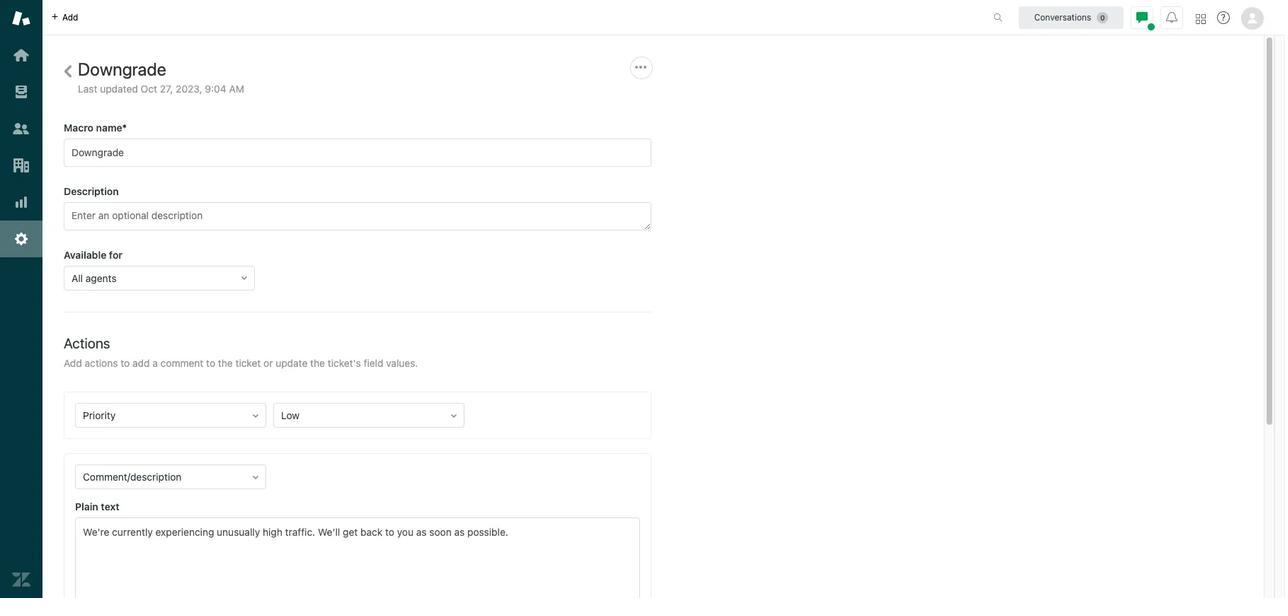 Task type: locate. For each thing, give the bounding box(es) containing it.
button displays agent's chat status as online. image
[[1136, 12, 1148, 23]]

zendesk support image
[[12, 9, 30, 28]]

organizations image
[[12, 156, 30, 175]]

views image
[[12, 83, 30, 101]]

admin image
[[12, 230, 30, 249]]

customers image
[[12, 120, 30, 138]]

zendesk products image
[[1196, 14, 1206, 24]]

get started image
[[12, 46, 30, 64]]



Task type: describe. For each thing, give the bounding box(es) containing it.
notifications image
[[1166, 12, 1177, 23]]

zendesk image
[[12, 571, 30, 590]]

get help image
[[1217, 11, 1230, 24]]

reporting image
[[12, 193, 30, 212]]

conversations button
[[1019, 6, 1124, 29]]

main element
[[0, 0, 42, 599]]

add button
[[42, 0, 87, 35]]

add
[[62, 12, 78, 22]]

conversations
[[1034, 12, 1091, 22]]



Task type: vqa. For each thing, say whether or not it's contained in the screenshot.
the topmost content
no



